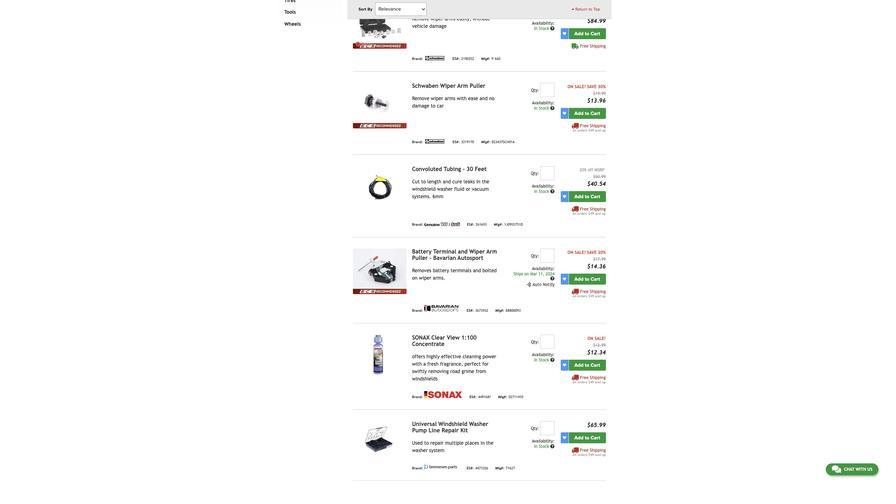 Task type: vqa. For each thing, say whether or not it's contained in the screenshot.
The Phone icon
no



Task type: locate. For each thing, give the bounding box(es) containing it.
sale! inside on sale!                         save 30% $19.99 $13.96
[[575, 84, 586, 89]]

and inside 'battery terminal and wiper arm puller - bavarian autosport'
[[458, 249, 468, 255]]

es#: left the 261693
[[467, 223, 475, 227]]

tools link
[[283, 6, 334, 18]]

4 in from the top
[[535, 358, 538, 363]]

up down $65.99
[[602, 453, 606, 457]]

on sale!                         save 20% $17.99 $14.36
[[568, 250, 606, 270]]

kit
[[461, 428, 468, 434]]

wiper down piece
[[431, 16, 444, 21]]

1 vertical spatial in
[[481, 441, 485, 446]]

brand: down windshields
[[412, 396, 423, 400]]

remove up vehicle
[[412, 16, 430, 21]]

2 vertical spatial wiper
[[419, 275, 432, 281]]

es#:
[[453, 57, 460, 61], [453, 140, 460, 144], [467, 223, 475, 227], [467, 309, 474, 313], [470, 396, 477, 400], [467, 467, 474, 471]]

0 vertical spatial arm
[[451, 3, 462, 9]]

11,
[[539, 272, 545, 277]]

arms inside remove wiper arms with ease and no damage to car
[[445, 96, 456, 101]]

and down $65.99
[[596, 453, 601, 457]]

chat with us link
[[827, 464, 879, 476]]

removing
[[429, 369, 449, 375]]

to right "used"
[[425, 441, 429, 446]]

on sale! $12.99 $12.34
[[588, 337, 606, 356]]

2 save from the top
[[588, 84, 597, 89]]

es#: 4473326
[[467, 467, 489, 471]]

1 vertical spatial arms
[[445, 96, 456, 101]]

1 vertical spatial -
[[430, 255, 432, 262]]

mfg#: left the 1j0955751d
[[494, 223, 503, 227]]

bremmen parts - corporate logo image
[[425, 464, 460, 470]]

free down $13.96
[[581, 124, 589, 128]]

mfg#: left p-
[[482, 57, 491, 61]]

on inside on sale!                         save 30% $19.99 $13.96
[[568, 84, 574, 89]]

0 vertical spatial save
[[588, 4, 597, 9]]

1 up from the top
[[602, 128, 606, 132]]

on inside on sale!                         save 20% $17.99 $14.36
[[568, 250, 574, 255]]

261693
[[476, 223, 487, 227]]

wiper down removes in the bottom of the page
[[419, 275, 432, 281]]

3 add to wish list image from the top
[[563, 278, 567, 281]]

2 ecs tuning recommends this product. image from the top
[[353, 123, 407, 129]]

sort
[[359, 7, 367, 12]]

cart for 20%
[[591, 276, 601, 282]]

bav auto tools - corporate logo image
[[425, 305, 460, 313]]

3 add to cart from the top
[[575, 194, 601, 200]]

grime
[[462, 369, 475, 375]]

2 horizontal spatial with
[[857, 468, 867, 473]]

6 availability: from the top
[[532, 439, 555, 444]]

0 vertical spatial puller
[[470, 83, 486, 89]]

1 cart from the top
[[591, 31, 601, 37]]

convoluted tubing - 30 feet link
[[412, 166, 487, 173]]

0 horizontal spatial washer
[[412, 448, 428, 454]]

damage right vehicle
[[430, 23, 447, 29]]

$49 for 20%
[[589, 295, 595, 298]]

cart down $40.54
[[591, 194, 601, 200]]

from
[[476, 369, 487, 375]]

1 horizontal spatial puller
[[470, 83, 486, 89]]

2 orders from the top
[[578, 212, 588, 216]]

schwaben - corporate logo image left the es#: 3219170
[[425, 139, 446, 144]]

0 horizontal spatial puller
[[412, 255, 428, 262]]

4 add to cart from the top
[[575, 276, 601, 282]]

wiper inside remove wiper arms with ease and no damage to car
[[431, 96, 444, 101]]

question circle image
[[551, 277, 555, 281], [551, 358, 555, 363]]

orders
[[578, 128, 588, 132], [578, 212, 588, 216], [578, 295, 588, 298], [578, 381, 588, 385], [578, 453, 588, 457]]

schwaben wiper arm puller link
[[412, 83, 486, 89]]

ecs tuning recommends this product. image
[[353, 43, 407, 49], [353, 123, 407, 129], [353, 289, 407, 295]]

2 stock from the top
[[539, 106, 550, 111]]

with left us
[[857, 468, 867, 473]]

cart down $84.99
[[591, 31, 601, 37]]

mfg#: left 02711410
[[499, 396, 508, 400]]

orders down $65.99
[[578, 453, 588, 457]]

1 free shipping on orders $49 and up from the top
[[573, 124, 606, 132]]

shipping down $14.36
[[590, 290, 606, 295]]

add for $14.36
[[575, 276, 584, 282]]

5 in from the top
[[535, 445, 538, 450]]

$49 down $13.96
[[589, 128, 595, 132]]

2 arms from the top
[[445, 96, 456, 101]]

washer up 6mm at the top of page
[[438, 186, 453, 192]]

3 save from the top
[[588, 250, 597, 255]]

1 add to cart button from the top
[[569, 28, 606, 39]]

4 qty: from the top
[[531, 340, 540, 345]]

2 brand: from the top
[[412, 140, 423, 144]]

wheels
[[285, 21, 301, 27]]

6 brand: from the top
[[412, 467, 423, 471]]

free down $14.36
[[581, 290, 589, 295]]

free shipping on orders $49 and up down $13.96
[[573, 124, 606, 132]]

1 in from the top
[[535, 26, 538, 31]]

up for 30%
[[602, 128, 606, 132]]

shipping down $65.99
[[590, 449, 606, 453]]

on for $84.99
[[568, 4, 574, 9]]

removes
[[412, 268, 432, 274]]

es#: left 2190252
[[453, 57, 460, 61]]

brand: left bav auto tools - corporate logo
[[412, 309, 423, 313]]

2 up from the top
[[602, 212, 606, 216]]

mfg#: left b8800093
[[496, 309, 505, 313]]

schwaben - corporate logo image
[[425, 56, 446, 60], [425, 139, 446, 144]]

save inside on sale!                         save 20% $17.99 $14.36
[[588, 250, 597, 255]]

arm up remove wiper arms with ease and no damage to car
[[458, 83, 469, 89]]

5 qty: from the top
[[531, 427, 540, 432]]

add to wish list image
[[563, 112, 567, 115], [563, 195, 567, 199], [563, 278, 567, 281], [563, 364, 567, 367], [563, 437, 567, 440]]

20% inside on sale!                         save 20% $17.99 $14.36
[[598, 250, 606, 255]]

0 vertical spatial ecs tuning recommends this product. image
[[353, 43, 407, 49]]

2 vertical spatial save
[[588, 250, 597, 255]]

1 ecs tuning recommends this product. image from the top
[[353, 43, 407, 49]]

mfg#: 023437sch01a
[[482, 140, 515, 144]]

bolted
[[483, 268, 497, 274]]

auto notify
[[533, 283, 555, 287]]

add to cart down '$12.34' in the right bottom of the page
[[575, 363, 601, 369]]

on
[[568, 4, 574, 9], [568, 84, 574, 89], [568, 250, 574, 255], [588, 337, 594, 341]]

battery terminal and wiper arm puller - bavarian autosport
[[412, 249, 498, 262]]

free shipping on orders $49 and up down $14.36
[[573, 290, 606, 298]]

3 ecs tuning recommends this product. image from the top
[[353, 289, 407, 295]]

comments image
[[833, 466, 842, 474]]

5 stock from the top
[[539, 445, 550, 450]]

6 add to cart from the top
[[575, 435, 601, 441]]

3 free shipping on orders $49 and up from the top
[[573, 290, 606, 298]]

convoluted tubing - 30 feet
[[412, 166, 487, 173]]

0 vertical spatial schwaben - corporate logo image
[[425, 56, 446, 60]]

2 vertical spatial ecs tuning recommends this product. image
[[353, 289, 407, 295]]

add to cart for 30%
[[575, 110, 601, 116]]

add to cart button down $40.54
[[569, 191, 606, 202]]

add to cart button down $14.36
[[569, 274, 606, 285]]

add to cart button up free shipping
[[569, 28, 606, 39]]

30
[[467, 166, 474, 173]]

1 remove from the top
[[412, 16, 430, 21]]

es#: 4491681
[[470, 396, 492, 400]]

to inside cut to length and cure leaks in the windshield washer fluid or vacuum systems. 6mm
[[422, 179, 426, 185]]

20% left 'off'
[[580, 168, 587, 173]]

0 vertical spatial in
[[477, 179, 481, 185]]

2 availability: from the top
[[532, 101, 555, 106]]

brand: up 'convoluted'
[[412, 140, 423, 144]]

wheels link
[[283, 18, 334, 30]]

1 in stock from the top
[[535, 26, 551, 31]]

in stock
[[535, 26, 551, 31], [535, 106, 551, 111], [535, 189, 551, 194], [535, 358, 551, 363], [535, 445, 551, 450]]

view
[[447, 335, 460, 341]]

es#: for extractor
[[453, 57, 460, 61]]

3 availability: from the top
[[532, 184, 555, 189]]

remove inside remove wiper arms easily; without vehicle damage
[[412, 16, 430, 21]]

orders for $12.34
[[578, 381, 588, 385]]

1 horizontal spatial 20%
[[598, 250, 606, 255]]

3 up from the top
[[602, 295, 606, 298]]

add to cart button for 30%
[[569, 108, 606, 119]]

add to wish list image for $12.34
[[563, 364, 567, 367]]

arm up bolted
[[487, 249, 498, 255]]

1 save from the top
[[588, 4, 597, 9]]

1 vertical spatial washer
[[412, 448, 428, 454]]

$14.36
[[588, 263, 606, 270]]

mfg#: left "71627"
[[496, 467, 505, 471]]

on
[[573, 128, 577, 132], [573, 212, 577, 216], [525, 272, 529, 277], [412, 275, 418, 281], [573, 295, 577, 298], [573, 381, 577, 385], [573, 453, 577, 457]]

$12.34
[[588, 350, 606, 356]]

wiper up car
[[431, 96, 444, 101]]

20% up $17.99
[[598, 250, 606, 255]]

clear
[[432, 335, 446, 341]]

cart
[[591, 31, 601, 37], [591, 110, 601, 116], [591, 194, 601, 200], [591, 276, 601, 282], [591, 363, 601, 369], [591, 435, 601, 441]]

2 add to cart from the top
[[575, 110, 601, 116]]

0 horizontal spatial -
[[430, 255, 432, 262]]

arms down schwaben wiper arm puller
[[445, 96, 456, 101]]

0 vertical spatial damage
[[430, 23, 447, 29]]

2 add to cart button from the top
[[569, 108, 606, 119]]

brand: for 8-piece wiper arm extractor set
[[412, 57, 423, 61]]

es#: left 4491681
[[470, 396, 477, 400]]

fluid
[[455, 186, 465, 192]]

in up vacuum
[[477, 179, 481, 185]]

5 add to cart from the top
[[575, 363, 601, 369]]

$49 down '$12.34' in the right bottom of the page
[[589, 381, 595, 385]]

free shipping on orders $49 and up down $65.99
[[573, 449, 606, 457]]

orders for $13.96
[[578, 128, 588, 132]]

in stock for sonax clear view 1:100 concentrate
[[535, 358, 551, 363]]

0 horizontal spatial with
[[412, 362, 422, 367]]

brand: for universal windshield washer pump line repair kit
[[412, 467, 423, 471]]

the inside cut to length and cure leaks in the windshield washer fluid or vacuum systems. 6mm
[[482, 179, 490, 185]]

availability: for battery terminal and wiper arm puller - bavarian autosport
[[532, 267, 555, 272]]

free down $84.99
[[581, 44, 589, 49]]

4 stock from the top
[[539, 358, 550, 363]]

5 in stock from the top
[[535, 445, 551, 450]]

free shipping on orders $49 and up down $40.54
[[573, 207, 606, 216]]

arm inside 'battery terminal and wiper arm puller - bavarian autosport'
[[487, 249, 498, 255]]

4 add to cart button from the top
[[569, 274, 606, 285]]

1 horizontal spatial washer
[[438, 186, 453, 192]]

arms
[[445, 16, 456, 21], [445, 96, 456, 101]]

3 qty: from the top
[[531, 254, 540, 259]]

in for universal windshield washer pump line repair kit
[[535, 445, 538, 450]]

$49 for 30%
[[589, 128, 595, 132]]

arms for wiper
[[445, 16, 456, 21]]

brand: for convoluted tubing - 30 feet
[[412, 223, 423, 227]]

repair
[[431, 441, 444, 446]]

$99.99
[[594, 11, 606, 16]]

add to cart button down $13.96
[[569, 108, 606, 119]]

free shipping
[[581, 44, 606, 49]]

es#261693 - 1j0955751d - convoluted tubing - 30 feet - cut to length and cure leaks in the windshield washer fluid or vacuum systems. 6mm - genuine volkswagen audi - audi volkswagen image
[[353, 166, 407, 207]]

the inside used to repair multiple places in the washer system
[[487, 441, 494, 446]]

es#4473326 - 71627 - universal windshield washer pump line repair kit  - used to repair multiple places in the washer system - bremmen parts - audi bmw volkswagen mercedes benz mini porsche image
[[353, 422, 407, 462]]

sale! inside on sale!                         save 15% $99.99 $84.99
[[575, 4, 586, 9]]

in stock for convoluted tubing - 30 feet
[[535, 189, 551, 194]]

2 in stock from the top
[[535, 106, 551, 111]]

sale! for $13.96
[[575, 84, 586, 89]]

in for sonax clear view 1:100 concentrate
[[535, 358, 538, 363]]

1 add to wish list image from the top
[[563, 112, 567, 115]]

orders down $13.96
[[578, 128, 588, 132]]

es#: left 3673932
[[467, 309, 474, 313]]

a
[[424, 362, 426, 367]]

71627
[[506, 467, 516, 471]]

chat
[[845, 468, 855, 473]]

with inside offers highly effective cleaning power with a fresh fragrance, perfect for swiftly removing road grime from windshields
[[412, 362, 422, 367]]

orders for $14.36
[[578, 295, 588, 298]]

$17.99
[[594, 257, 606, 262]]

0 vertical spatial arms
[[445, 16, 456, 21]]

add to cart down $14.36
[[575, 276, 601, 282]]

vacuum
[[472, 186, 489, 192]]

023437sch01a
[[492, 140, 515, 144]]

0 vertical spatial the
[[482, 179, 490, 185]]

0 horizontal spatial 20%
[[580, 168, 587, 173]]

and inside removes battery terminals and bolted on wiper arms.
[[473, 268, 481, 274]]

sale! inside on sale!                         save 20% $17.99 $14.36
[[575, 250, 586, 255]]

arms.
[[433, 275, 446, 281]]

es#4491681 - 02711410 - sonax clear view 1:100 concentrate - offers highly effective cleaning power with a fresh fragrance, perfect for swiftly removing road grime from windshields - sonax - audi bmw volkswagen mercedes benz mini porsche image
[[353, 335, 407, 375]]

in inside used to repair multiple places in the washer system
[[481, 441, 485, 446]]

1 add from the top
[[575, 31, 584, 37]]

20%
[[580, 168, 587, 173], [598, 250, 606, 255]]

availability:
[[532, 21, 555, 26], [532, 101, 555, 106], [532, 184, 555, 189], [532, 267, 555, 272], [532, 353, 555, 358], [532, 439, 555, 444]]

0 vertical spatial with
[[457, 96, 467, 101]]

1 vertical spatial puller
[[412, 255, 428, 262]]

3 in from the top
[[535, 189, 538, 194]]

arms inside remove wiper arms easily; without vehicle damage
[[445, 16, 456, 21]]

2 vertical spatial wiper
[[470, 249, 485, 255]]

question circle image for universal windshield washer pump line repair kit
[[551, 445, 555, 449]]

1 vertical spatial question circle image
[[551, 358, 555, 363]]

orders down $40.54
[[578, 212, 588, 216]]

1 vertical spatial wiper
[[431, 96, 444, 101]]

free down $65.99
[[581, 449, 589, 453]]

1 vertical spatial remove
[[412, 96, 430, 101]]

wiper
[[434, 3, 450, 9], [441, 83, 456, 89], [470, 249, 485, 255]]

availability: for convoluted tubing - 30 feet
[[532, 184, 555, 189]]

3 brand: from the top
[[412, 223, 423, 227]]

question circle image
[[551, 26, 555, 31], [551, 106, 555, 110], [551, 190, 555, 194], [551, 445, 555, 449]]

ease
[[469, 96, 479, 101]]

cart for 30%
[[591, 110, 601, 116]]

4 brand: from the top
[[412, 309, 423, 313]]

3 stock from the top
[[539, 189, 550, 194]]

0 vertical spatial wiper
[[431, 16, 444, 21]]

1 orders from the top
[[578, 128, 588, 132]]

2 free from the top
[[581, 124, 589, 128]]

2 remove from the top
[[412, 96, 430, 101]]

mfg#: 1j0955751d
[[494, 223, 523, 227]]

up down $40.54
[[602, 212, 606, 216]]

shipping down $40.54
[[590, 207, 606, 212]]

5 free shipping on orders $49 and up from the top
[[573, 449, 606, 457]]

5 free from the top
[[581, 376, 589, 381]]

3 question circle image from the top
[[551, 190, 555, 194]]

places
[[466, 441, 480, 446]]

5 brand: from the top
[[412, 396, 423, 400]]

brand: up schwaben
[[412, 57, 423, 61]]

add to cart button down '$12.34' in the right bottom of the page
[[569, 360, 606, 371]]

arm
[[451, 3, 462, 9], [458, 83, 469, 89], [487, 249, 498, 255]]

1 vertical spatial 20%
[[598, 250, 606, 255]]

add to cart for 20%
[[575, 276, 601, 282]]

save left 15%
[[588, 4, 597, 9]]

cart down $13.96
[[591, 110, 601, 116]]

1 brand: from the top
[[412, 57, 423, 61]]

None number field
[[541, 3, 555, 17], [541, 83, 555, 97], [541, 166, 555, 180], [541, 249, 555, 263], [541, 335, 555, 349], [541, 422, 555, 436], [541, 3, 555, 17], [541, 83, 555, 97], [541, 166, 555, 180], [541, 249, 555, 263], [541, 335, 555, 349], [541, 422, 555, 436]]

sale! for $84.99
[[575, 4, 586, 9]]

save inside on sale!                         save 15% $99.99 $84.99
[[588, 4, 597, 9]]

save for $84.99
[[588, 4, 597, 9]]

and down '$12.34' in the right bottom of the page
[[596, 381, 601, 385]]

2 add from the top
[[575, 110, 584, 116]]

save
[[588, 4, 597, 9], [588, 84, 597, 89], [588, 250, 597, 255]]

1 add to cart from the top
[[575, 31, 601, 37]]

2 question circle image from the top
[[551, 106, 555, 110]]

es#: for arm
[[467, 309, 474, 313]]

save inside on sale!                         save 30% $19.99 $13.96
[[588, 84, 597, 89]]

- left 30
[[463, 166, 465, 173]]

4 add to wish list image from the top
[[563, 364, 567, 367]]

add to cart down $40.54
[[575, 194, 601, 200]]

and left "cure"
[[443, 179, 451, 185]]

0 vertical spatial washer
[[438, 186, 453, 192]]

4 question circle image from the top
[[551, 445, 555, 449]]

the right places
[[487, 441, 494, 446]]

up down $14.36
[[602, 295, 606, 298]]

3 orders from the top
[[578, 295, 588, 298]]

2 question circle image from the top
[[551, 358, 555, 363]]

us
[[868, 468, 873, 473]]

0 vertical spatial remove
[[412, 16, 430, 21]]

$49 for $12.34
[[589, 381, 595, 385]]

brand: left bremmen parts - corporate logo on the bottom
[[412, 467, 423, 471]]

and down $40.54
[[596, 212, 601, 216]]

on for $14.36
[[568, 250, 574, 255]]

up for $12.34
[[602, 381, 606, 385]]

0 vertical spatial 20%
[[580, 168, 587, 173]]

wiper for piece
[[431, 16, 444, 21]]

and right terminal
[[458, 249, 468, 255]]

on inside on sale!                         save 15% $99.99 $84.99
[[568, 4, 574, 9]]

free shipping on orders $49 and up for $12.34
[[573, 376, 606, 385]]

1 horizontal spatial with
[[457, 96, 467, 101]]

1 vertical spatial save
[[588, 84, 597, 89]]

4491681
[[479, 396, 492, 400]]

in right places
[[481, 441, 485, 446]]

cart down $14.36
[[591, 276, 601, 282]]

convoluted
[[412, 166, 442, 173]]

15%
[[598, 4, 606, 9]]

2 qty: from the top
[[531, 171, 540, 176]]

wiper right piece
[[434, 3, 450, 9]]

3 $49 from the top
[[589, 295, 595, 298]]

availability: for universal windshield washer pump line repair kit
[[532, 439, 555, 444]]

20% inside the "20% off msrp $50.99 $40.54"
[[580, 168, 587, 173]]

washer down "used"
[[412, 448, 428, 454]]

wiper inside 'battery terminal and wiper arm puller - bavarian autosport'
[[470, 249, 485, 255]]

5 add from the top
[[575, 363, 584, 369]]

puller inside 'battery terminal and wiper arm puller - bavarian autosport'
[[412, 255, 428, 262]]

5 cart from the top
[[591, 363, 601, 369]]

3 in stock from the top
[[535, 189, 551, 194]]

mfg#: p-660
[[482, 57, 501, 61]]

es#: 261693
[[467, 223, 487, 227]]

sale! inside on sale! $12.99 $12.34
[[595, 337, 606, 341]]

1 qty: from the top
[[531, 88, 540, 93]]

brand: for schwaben wiper arm puller
[[412, 140, 423, 144]]

fresh
[[428, 362, 439, 367]]

auto
[[533, 283, 542, 287]]

shipping down $13.96
[[590, 124, 606, 128]]

wiper
[[431, 16, 444, 21], [431, 96, 444, 101], [419, 275, 432, 281]]

5 add to cart button from the top
[[569, 360, 606, 371]]

on sale!                         save 15% $99.99 $84.99
[[568, 4, 606, 24]]

offers
[[412, 354, 425, 360]]

with down offers
[[412, 362, 422, 367]]

schwaben - corporate logo image left the es#: 2190252 at top
[[425, 56, 446, 60]]

sonax clear view 1:100 concentrate
[[412, 335, 477, 348]]

arms down 8-piece wiper arm extractor set link
[[445, 16, 456, 21]]

remove down schwaben
[[412, 96, 430, 101]]

battery
[[433, 268, 450, 274]]

2 schwaben - corporate logo image from the top
[[425, 139, 446, 144]]

1 $49 from the top
[[589, 128, 595, 132]]

4 orders from the top
[[578, 381, 588, 385]]

stock for convoluted tubing - 30 feet
[[539, 189, 550, 194]]

1j0955751d
[[505, 223, 523, 227]]

damage left car
[[412, 103, 430, 109]]

add to cart up free shipping
[[575, 31, 601, 37]]

shipping down '$12.34' in the right bottom of the page
[[590, 376, 606, 381]]

1 arms from the top
[[445, 16, 456, 21]]

brand: left genuine volkswagen audi - corporate logo
[[412, 223, 423, 227]]

4 in stock from the top
[[535, 358, 551, 363]]

add to cart for $12.34
[[575, 363, 601, 369]]

cleaning
[[463, 354, 482, 360]]

vehicle
[[412, 23, 428, 29]]

2 vertical spatial with
[[857, 468, 867, 473]]

add to cart down $13.96
[[575, 110, 601, 116]]

1 free from the top
[[581, 44, 589, 49]]

leaks
[[464, 179, 475, 185]]

cart for 15%
[[591, 31, 601, 37]]

0 vertical spatial -
[[463, 166, 465, 173]]

caret up image
[[572, 7, 575, 11]]

1 vertical spatial with
[[412, 362, 422, 367]]

4 availability: from the top
[[532, 267, 555, 272]]

wiper inside removes battery terminals and bolted on wiper arms.
[[419, 275, 432, 281]]

mfg#: for feet
[[494, 223, 503, 227]]

to left car
[[431, 103, 436, 109]]

the up vacuum
[[482, 179, 490, 185]]

4 add from the top
[[575, 276, 584, 282]]

up down '$12.34' in the right bottom of the page
[[602, 381, 606, 385]]

add to cart down $65.99
[[575, 435, 601, 441]]

remove for 8-
[[412, 16, 430, 21]]

es#: 2190252
[[453, 57, 475, 61]]

4 up from the top
[[602, 381, 606, 385]]

wiper for wiper
[[431, 96, 444, 101]]

es#: for concentrate
[[470, 396, 477, 400]]

3673932
[[476, 309, 489, 313]]

1 vertical spatial the
[[487, 441, 494, 446]]

5 $49 from the top
[[589, 453, 595, 457]]

$50.99
[[594, 174, 606, 179]]

offers highly effective cleaning power with a fresh fragrance, perfect for swiftly removing road grime from windshields
[[412, 354, 497, 382]]

2 in from the top
[[535, 106, 538, 111]]

mfg#: for line
[[496, 467, 505, 471]]

$19.99
[[594, 91, 606, 96]]

2 vertical spatial arm
[[487, 249, 498, 255]]

free shipping on orders $49 and up down '$12.34' in the right bottom of the page
[[573, 376, 606, 385]]

free
[[581, 44, 589, 49], [581, 124, 589, 128], [581, 207, 589, 212], [581, 290, 589, 295], [581, 376, 589, 381], [581, 449, 589, 453]]

bavarian
[[434, 255, 456, 262]]

free down '$12.34' in the right bottom of the page
[[581, 376, 589, 381]]

question circle image for $14.36
[[551, 277, 555, 281]]

remove inside remove wiper arms with ease and no damage to car
[[412, 96, 430, 101]]

stock for universal windshield washer pump line repair kit
[[539, 445, 550, 450]]

5 up from the top
[[602, 453, 606, 457]]

universal windshield washer pump line repair kit link
[[412, 421, 489, 434]]

2 cart from the top
[[591, 110, 601, 116]]

save up $17.99
[[588, 250, 597, 255]]

3219170
[[462, 140, 475, 144]]

wiper inside remove wiper arms easily; without vehicle damage
[[431, 16, 444, 21]]

schwaben - corporate logo image for wiper
[[425, 139, 446, 144]]

with left ease at top
[[457, 96, 467, 101]]

1 vertical spatial ecs tuning recommends this product. image
[[353, 123, 407, 129]]

in inside cut to length and cure leaks in the windshield washer fluid or vacuum systems. 6mm
[[477, 179, 481, 185]]

ecs tuning recommends this product. image for battery terminal and wiper arm puller - bavarian autosport
[[353, 289, 407, 295]]

puller up ease at top
[[470, 83, 486, 89]]

ecs tuning recommends this product. image for schwaben wiper arm puller
[[353, 123, 407, 129]]

1 vertical spatial damage
[[412, 103, 430, 109]]

return
[[576, 7, 588, 12]]

1 vertical spatial schwaben - corporate logo image
[[425, 139, 446, 144]]

0 vertical spatial question circle image
[[551, 277, 555, 281]]

terminal
[[434, 249, 457, 255]]

terminals
[[451, 268, 472, 274]]

$40.54
[[588, 181, 606, 187]]

5 availability: from the top
[[532, 353, 555, 358]]

1 question circle image from the top
[[551, 277, 555, 281]]

to down $40.54
[[585, 194, 590, 200]]



Task type: describe. For each thing, give the bounding box(es) containing it.
2 shipping from the top
[[590, 124, 606, 128]]

es#3219170 - 023437sch01a - schwaben wiper arm puller - remove wiper arms with ease and no damage to car - schwaben - audi bmw volkswagen mercedes benz mini porsche image
[[353, 83, 407, 123]]

4 free from the top
[[581, 290, 589, 295]]

1 horizontal spatial -
[[463, 166, 465, 173]]

3 shipping from the top
[[590, 207, 606, 212]]

mfg#: for arm
[[496, 309, 505, 313]]

5 add to wish list image from the top
[[563, 437, 567, 440]]

2 free shipping on orders $49 and up from the top
[[573, 207, 606, 216]]

0 vertical spatial wiper
[[434, 3, 450, 9]]

line
[[429, 428, 440, 434]]

mfg#: for extractor
[[482, 57, 491, 61]]

feet
[[475, 166, 487, 173]]

6 free from the top
[[581, 449, 589, 453]]

qty: for universal windshield washer pump line repair kit
[[531, 427, 540, 432]]

qty: for schwaben wiper arm puller
[[531, 88, 540, 93]]

system
[[430, 448, 445, 454]]

remove for schwaben
[[412, 96, 430, 101]]

free shipping on orders $49 and up for 30%
[[573, 124, 606, 132]]

6 add to cart button from the top
[[569, 433, 606, 444]]

1 vertical spatial wiper
[[441, 83, 456, 89]]

sonax clear view 1:100 concentrate link
[[412, 335, 477, 348]]

to inside used to repair multiple places in the washer system
[[425, 441, 429, 446]]

repair
[[442, 428, 459, 434]]

in for convoluted tubing - 30 feet
[[535, 189, 538, 194]]

3 cart from the top
[[591, 194, 601, 200]]

8-
[[412, 3, 418, 9]]

3 free from the top
[[581, 207, 589, 212]]

brand: for sonax clear view 1:100 concentrate
[[412, 396, 423, 400]]

add to cart for 15%
[[575, 31, 601, 37]]

road
[[451, 369, 461, 375]]

es#3673932 - b8800093 - battery terminal and wiper arm puller - bavarian autosport - removes battery terminals and bolted on wiper arms. - bav auto tools - audi bmw volkswagen mercedes benz mini porsche image
[[353, 249, 407, 289]]

and inside cut to length and cure leaks in the windshield washer fluid or vacuum systems. 6mm
[[443, 179, 451, 185]]

4473326
[[476, 467, 489, 471]]

add to wish list image for $14.36
[[563, 278, 567, 281]]

universal
[[412, 421, 437, 428]]

washer
[[469, 421, 489, 428]]

extractor
[[464, 3, 488, 9]]

stock for sonax clear view 1:100 concentrate
[[539, 358, 550, 363]]

20% off msrp $50.99 $40.54
[[580, 168, 606, 187]]

add for $13.96
[[575, 110, 584, 116]]

$65.99
[[588, 422, 606, 429]]

1 shipping from the top
[[590, 44, 606, 49]]

washer inside used to repair multiple places in the washer system
[[412, 448, 428, 454]]

8-piece wiper arm extractor set
[[412, 3, 498, 9]]

5 shipping from the top
[[590, 376, 606, 381]]

and inside remove wiper arms with ease and no damage to car
[[480, 96, 488, 101]]

cut to length and cure leaks in the windshield washer fluid or vacuum systems. 6mm
[[412, 179, 490, 199]]

2 add to wish list image from the top
[[563, 195, 567, 199]]

or
[[466, 186, 471, 192]]

qty: for battery terminal and wiper arm puller - bavarian autosport
[[531, 254, 540, 259]]

6mm
[[433, 194, 444, 199]]

schwaben - corporate logo image for piece
[[425, 56, 446, 60]]

used
[[412, 441, 423, 446]]

chat with us
[[845, 468, 873, 473]]

on inside removes battery terminals and bolted on wiper arms.
[[412, 275, 418, 281]]

windshields
[[412, 376, 438, 382]]

up for 20%
[[602, 295, 606, 298]]

to down $65.99
[[585, 435, 590, 441]]

cart for $12.34
[[591, 363, 601, 369]]

top
[[594, 7, 601, 12]]

swiftly
[[412, 369, 427, 375]]

autosport
[[458, 255, 484, 262]]

add for $12.34
[[575, 363, 584, 369]]

and down $13.96
[[596, 128, 601, 132]]

on inside on sale! $12.99 $12.34
[[588, 337, 594, 341]]

to inside remove wiper arms with ease and no damage to car
[[431, 103, 436, 109]]

es#: for line
[[467, 467, 474, 471]]

and down $14.36
[[596, 295, 601, 298]]

damage inside remove wiper arms easily; without vehicle damage
[[430, 23, 447, 29]]

removes battery terminals and bolted on wiper arms.
[[412, 268, 497, 281]]

mfg#: 71627
[[496, 467, 516, 471]]

1:100
[[462, 335, 477, 341]]

auto notify link
[[527, 282, 555, 288]]

to left top
[[589, 7, 593, 12]]

cure
[[453, 179, 463, 185]]

for
[[483, 362, 489, 367]]

6 add from the top
[[575, 435, 584, 441]]

add to cart button for 20%
[[569, 274, 606, 285]]

sale! for $14.36
[[575, 250, 586, 255]]

on for $13.96
[[568, 84, 574, 89]]

save for $14.36
[[588, 250, 597, 255]]

ships on mar 11, 2024
[[514, 272, 555, 277]]

schwaben
[[412, 83, 439, 89]]

mfg#: b8800093
[[496, 309, 521, 313]]

es#: 3673932
[[467, 309, 489, 313]]

es#: for feet
[[467, 223, 475, 227]]

off
[[588, 168, 594, 173]]

$13.96
[[588, 97, 606, 104]]

availability: for schwaben wiper arm puller
[[532, 101, 555, 106]]

washer inside cut to length and cure leaks in the windshield washer fluid or vacuum systems. 6mm
[[438, 186, 453, 192]]

mar
[[531, 272, 538, 277]]

to down $14.36
[[585, 276, 590, 282]]

mfg#: for concentrate
[[499, 396, 508, 400]]

tools
[[285, 9, 296, 15]]

1 question circle image from the top
[[551, 26, 555, 31]]

with inside remove wiper arms with ease and no damage to car
[[457, 96, 467, 101]]

qty: for convoluted tubing - 30 feet
[[531, 171, 540, 176]]

universal windshield washer pump line repair kit
[[412, 421, 489, 434]]

1 stock from the top
[[539, 26, 550, 31]]

p-
[[492, 57, 495, 61]]

easily;
[[457, 16, 472, 21]]

set
[[490, 3, 498, 9]]

pump
[[412, 428, 427, 434]]

wifi image
[[527, 282, 531, 288]]

02711410
[[509, 396, 524, 400]]

es#2190252 - p-660 - 8-piece wiper arm extractor set - remove wiper arms easily; without vehicle damage - schwaben - audi bmw volkswagen mercedes benz mini porsche image
[[353, 3, 407, 43]]

add to wish list image for $13.96
[[563, 112, 567, 115]]

4 shipping from the top
[[590, 290, 606, 295]]

fragrance,
[[440, 362, 463, 367]]

2190252
[[462, 57, 475, 61]]

es#: left 3219170
[[453, 140, 460, 144]]

2 $49 from the top
[[589, 212, 595, 216]]

add for $84.99
[[575, 31, 584, 37]]

mfg#: left 023437sch01a
[[482, 140, 491, 144]]

6 shipping from the top
[[590, 449, 606, 453]]

remove wiper arms easily; without vehicle damage
[[412, 16, 490, 29]]

arms for arm
[[445, 96, 456, 101]]

add to cart button for 15%
[[569, 28, 606, 39]]

question circle image for schwaben wiper arm puller
[[551, 106, 555, 110]]

- inside 'battery terminal and wiper arm puller - bavarian autosport'
[[430, 255, 432, 262]]

to up free shipping
[[585, 31, 590, 37]]

genuine volkswagen audi - corporate logo image
[[425, 223, 460, 226]]

3 add to cart button from the top
[[569, 191, 606, 202]]

multiple
[[446, 441, 464, 446]]

ecs tuning recommends this product. image for 8-piece wiper arm extractor set
[[353, 43, 407, 49]]

3 add from the top
[[575, 194, 584, 200]]

stock for schwaben wiper arm puller
[[539, 106, 550, 111]]

free shipping on orders $49 and up for 20%
[[573, 290, 606, 298]]

perfect
[[465, 362, 481, 367]]

to down '$12.34' in the right bottom of the page
[[585, 363, 590, 369]]

qty: for sonax clear view 1:100 concentrate
[[531, 340, 540, 345]]

brand: for battery terminal and wiper arm puller - bavarian autosport
[[412, 309, 423, 313]]

power
[[483, 354, 497, 360]]

cut
[[412, 179, 420, 185]]

ships
[[514, 272, 524, 277]]

availability: for sonax clear view 1:100 concentrate
[[532, 353, 555, 358]]

sort by
[[359, 7, 373, 12]]

in for schwaben wiper arm puller
[[535, 106, 538, 111]]

msrp
[[595, 168, 605, 173]]

660
[[495, 57, 501, 61]]

battery terminal and wiper arm puller - bavarian autosport link
[[412, 249, 498, 262]]

5 orders from the top
[[578, 453, 588, 457]]

schwaben wiper arm puller
[[412, 83, 486, 89]]

remove wiper arms with ease and no damage to car
[[412, 96, 495, 109]]

return to top
[[575, 7, 601, 12]]

save for $13.96
[[588, 84, 597, 89]]

to down $13.96
[[585, 110, 590, 116]]

in stock for universal windshield washer pump line repair kit
[[535, 445, 551, 450]]

sonax - corporate logo image
[[425, 392, 463, 399]]

1 availability: from the top
[[532, 21, 555, 26]]

highly
[[427, 354, 440, 360]]

in stock for schwaben wiper arm puller
[[535, 106, 551, 111]]

without
[[473, 16, 490, 21]]

question circle image for $12.34
[[551, 358, 555, 363]]

damage inside remove wiper arms with ease and no damage to car
[[412, 103, 430, 109]]

6 cart from the top
[[591, 435, 601, 441]]

question circle image for convoluted tubing - 30 feet
[[551, 190, 555, 194]]

add to cart button for $12.34
[[569, 360, 606, 371]]

add to wish list image
[[563, 32, 567, 35]]

$12.99
[[594, 343, 606, 348]]

b8800093
[[506, 309, 521, 313]]

1 vertical spatial arm
[[458, 83, 469, 89]]



